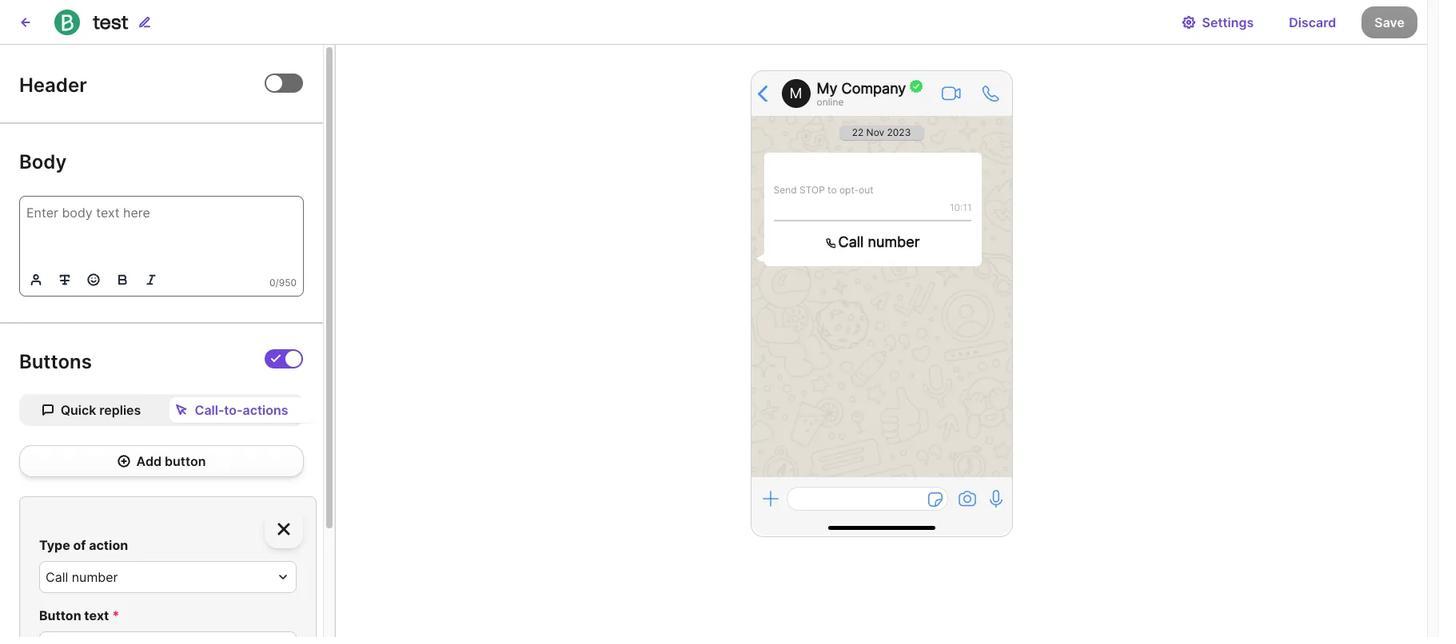 Task type: vqa. For each thing, say whether or not it's contained in the screenshot.
STOP
yes



Task type: locate. For each thing, give the bounding box(es) containing it.
company
[[841, 80, 906, 96]]

call number down send stop to opt-out 10:11
[[838, 233, 920, 250]]

opt-
[[839, 184, 859, 196]]

dialog
[[1427, 0, 1439, 637]]

None checkbox
[[265, 350, 303, 369]]

discard button
[[1276, 6, 1349, 38]]

button
[[165, 453, 206, 469]]

number inside popup button
[[72, 569, 118, 585]]

quick replies button
[[22, 397, 160, 423]]

0 horizontal spatial number
[[72, 569, 118, 585]]

call number down type of action in the left of the page
[[46, 569, 118, 585]]

None checkbox
[[265, 74, 303, 93]]

button text *
[[39, 608, 119, 624]]

send
[[773, 184, 797, 196]]

save button
[[1362, 6, 1417, 38]]

add
[[136, 453, 162, 469]]

online
[[817, 96, 844, 108]]

number down send stop to opt-out 10:11
[[868, 233, 920, 250]]

22
[[852, 126, 864, 138]]

call
[[838, 233, 864, 250], [46, 569, 68, 585]]

1 vertical spatial number
[[72, 569, 118, 585]]

call down send stop to opt-out 10:11
[[838, 233, 864, 250]]

call number
[[838, 233, 920, 250], [46, 569, 118, 585]]

0 vertical spatial call
[[838, 233, 864, 250]]

call down 'type'
[[46, 569, 68, 585]]

2023
[[887, 126, 911, 138]]

to
[[828, 184, 837, 196]]

call number inside popup button
[[46, 569, 118, 585]]

type
[[39, 537, 70, 553]]

1 vertical spatial call
[[46, 569, 68, 585]]

*
[[112, 608, 119, 624]]

body
[[19, 150, 67, 174]]

0 horizontal spatial call number
[[46, 569, 118, 585]]

number down type of action in the left of the page
[[72, 569, 118, 585]]

call-to-actions button
[[163, 397, 301, 423]]

to-
[[224, 402, 243, 418]]

replies
[[99, 402, 141, 418]]

1 horizontal spatial call
[[838, 233, 864, 250]]

0 vertical spatial call number
[[838, 233, 920, 250]]

discard
[[1289, 14, 1336, 30]]

10:11
[[950, 201, 972, 213]]

action
[[89, 537, 128, 553]]

1 vertical spatial call number
[[46, 569, 118, 585]]

save
[[1375, 14, 1405, 30]]

number
[[868, 233, 920, 250], [72, 569, 118, 585]]

1 horizontal spatial number
[[868, 233, 920, 250]]

0 horizontal spatial call
[[46, 569, 68, 585]]

stop
[[799, 184, 825, 196]]

950
[[279, 277, 297, 289]]



Task type: describe. For each thing, give the bounding box(es) containing it.
of
[[73, 537, 86, 553]]

1 horizontal spatial call number
[[838, 233, 920, 250]]

settings button
[[1168, 6, 1267, 38]]

nov
[[866, 126, 884, 138]]

call-to-actions
[[195, 402, 288, 418]]

Rich Text Editor, main text field
[[20, 197, 303, 264]]

my
[[817, 80, 837, 96]]

text
[[84, 608, 109, 624]]

my company online
[[817, 80, 906, 108]]

type of action
[[39, 537, 128, 553]]

/
[[275, 277, 279, 289]]

call number button
[[39, 561, 297, 593]]

send stop to opt-out 10:11
[[773, 184, 972, 213]]

header
[[19, 74, 87, 97]]

out
[[859, 184, 873, 196]]

button
[[39, 608, 81, 624]]

add button
[[136, 453, 206, 469]]

quick replies
[[60, 402, 141, 418]]

add button button
[[19, 445, 304, 477]]

edit template name image
[[138, 16, 151, 28]]

buttons
[[19, 350, 92, 373]]

call inside popup button
[[46, 569, 68, 585]]

0
[[269, 277, 275, 289]]

settings
[[1202, 14, 1254, 30]]

call-
[[195, 402, 224, 418]]

test
[[93, 10, 128, 33]]

0 / 950
[[269, 277, 297, 289]]

0 vertical spatial number
[[868, 233, 920, 250]]

actions
[[243, 402, 288, 418]]

m
[[789, 85, 802, 102]]

22 nov 2023
[[852, 126, 911, 138]]

back button image
[[19, 16, 32, 28]]

quick
[[60, 402, 96, 418]]



